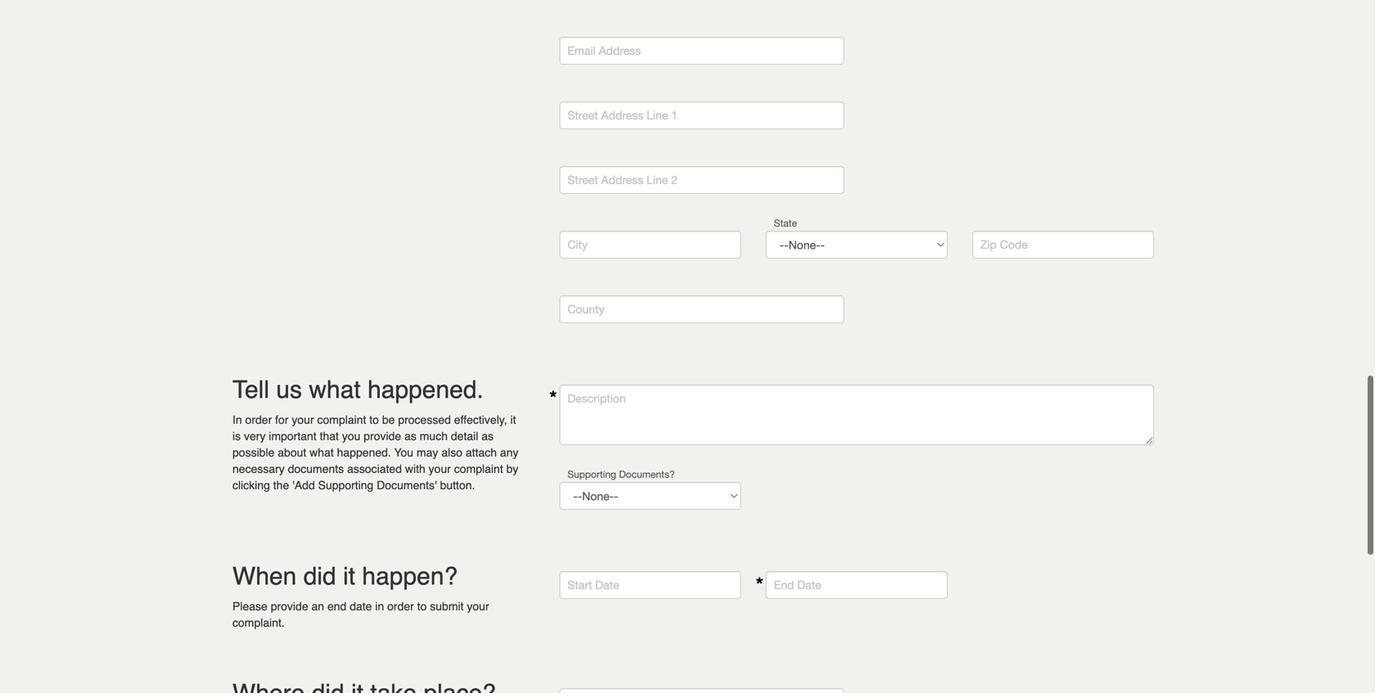 Task type: vqa. For each thing, say whether or not it's contained in the screenshot.
also
yes



Task type: locate. For each thing, give the bounding box(es) containing it.
1 vertical spatial street
[[568, 173, 598, 187]]

your down also
[[429, 463, 451, 476]]

provide
[[364, 430, 401, 443], [271, 600, 308, 613]]

associated
[[347, 463, 402, 476]]

Name of Business at the Adddress text field
[[560, 689, 845, 694]]

code
[[1000, 238, 1028, 251]]

1 horizontal spatial to
[[417, 600, 427, 613]]

happened.
[[368, 376, 484, 404], [337, 446, 391, 459]]

0 horizontal spatial your
[[292, 413, 314, 427]]

line left 1
[[647, 108, 668, 122]]

please provide an end date in order to submit your complaint.
[[233, 600, 489, 630]]

happened. up processed
[[368, 376, 484, 404]]

the
[[273, 479, 289, 492]]

Description text field
[[560, 385, 1155, 445]]

0 vertical spatial to
[[370, 413, 379, 427]]

2 vertical spatial your
[[467, 600, 489, 613]]

submit
[[430, 600, 464, 613]]

0 vertical spatial street
[[568, 108, 598, 122]]

street down 'email'
[[568, 108, 598, 122]]

0 vertical spatial your
[[292, 413, 314, 427]]

to left be
[[370, 413, 379, 427]]

0 horizontal spatial order
[[245, 413, 272, 427]]

to inside please provide an end date in order to submit your complaint.
[[417, 600, 427, 613]]

supporting
[[568, 469, 616, 480], [318, 479, 374, 492]]

start date
[[568, 578, 620, 592]]

to left the submit
[[417, 600, 427, 613]]

street for street address line 1
[[568, 108, 598, 122]]

street for street address line 2
[[568, 173, 598, 187]]

end
[[774, 578, 794, 592]]

City text field
[[560, 231, 741, 259]]

0 vertical spatial it
[[511, 413, 516, 427]]

0 vertical spatial complaint
[[317, 413, 366, 427]]

1
[[672, 108, 678, 122]]

0 horizontal spatial it
[[343, 563, 355, 591]]

much
[[420, 430, 448, 443]]

0 vertical spatial order
[[245, 413, 272, 427]]

to
[[370, 413, 379, 427], [417, 600, 427, 613]]

us
[[276, 376, 302, 404]]

any
[[500, 446, 519, 459]]

complaint up you
[[317, 413, 366, 427]]

Alternate Phone Number text field
[[869, 0, 1155, 0]]

also
[[442, 446, 463, 459]]

order inside the in order for your complaint to be processed effectively, it is very important that you provide as much detail as possible about what happened. you may also attach any necessary documents associated with your complaint by clicking the 'add supporting documents' button.
[[245, 413, 272, 427]]

your
[[292, 413, 314, 427], [429, 463, 451, 476], [467, 600, 489, 613]]

1 vertical spatial provide
[[271, 600, 308, 613]]

1 line from the top
[[647, 108, 668, 122]]

provide left the an
[[271, 600, 308, 613]]

order
[[245, 413, 272, 427], [387, 600, 414, 613]]

as up you
[[405, 430, 417, 443]]

0 horizontal spatial supporting
[[318, 479, 374, 492]]

0 horizontal spatial date
[[596, 578, 620, 592]]

order inside please provide an end date in order to submit your complaint.
[[387, 600, 414, 613]]

it right did
[[343, 563, 355, 591]]

2 horizontal spatial your
[[467, 600, 489, 613]]

supporting down "associated"
[[318, 479, 374, 492]]

1 vertical spatial happened.
[[337, 446, 391, 459]]

order right the in
[[387, 600, 414, 613]]

in
[[375, 600, 384, 613]]

1 horizontal spatial complaint
[[454, 463, 503, 476]]

1 street from the top
[[568, 108, 598, 122]]

0 horizontal spatial as
[[405, 430, 417, 443]]

address right 'email'
[[599, 44, 641, 57]]

complaint
[[317, 413, 366, 427], [454, 463, 503, 476]]

0 horizontal spatial to
[[370, 413, 379, 427]]

0 vertical spatial provide
[[364, 430, 401, 443]]

you
[[342, 430, 361, 443]]

happen?
[[362, 563, 458, 591]]

Phone Number text field
[[560, 0, 845, 0]]

date
[[350, 600, 372, 613]]

2 line from the top
[[647, 173, 668, 187]]

1 vertical spatial to
[[417, 600, 427, 613]]

what up documents
[[310, 446, 334, 459]]

1 horizontal spatial as
[[482, 430, 494, 443]]

0 horizontal spatial complaint
[[317, 413, 366, 427]]

County text field
[[560, 296, 845, 323]]

tell us what happened.
[[233, 376, 484, 404]]

1 horizontal spatial provide
[[364, 430, 401, 443]]

what right the us
[[309, 376, 361, 404]]

possible
[[233, 446, 275, 459]]

1 horizontal spatial order
[[387, 600, 414, 613]]

complaint down attach
[[454, 463, 503, 476]]

in order for your complaint to be processed effectively, it is very important that you provide as much detail as possible about what happened. you may also attach any necessary documents associated with your complaint by clicking the 'add supporting documents' button.
[[233, 413, 519, 492]]

date
[[596, 578, 620, 592], [798, 578, 822, 592]]

when
[[233, 563, 297, 591]]

Street Address Line 1 text field
[[560, 102, 845, 129]]

Start Date text field
[[560, 572, 741, 599]]

1 horizontal spatial your
[[429, 463, 451, 476]]

1 vertical spatial what
[[310, 446, 334, 459]]

you
[[394, 446, 414, 459]]

1 horizontal spatial supporting
[[568, 469, 616, 480]]

line
[[647, 108, 668, 122], [647, 173, 668, 187]]

as up attach
[[482, 430, 494, 443]]

date for start date
[[596, 578, 620, 592]]

address for email address
[[599, 44, 641, 57]]

your up important
[[292, 413, 314, 427]]

street up city
[[568, 173, 598, 187]]

necessary
[[233, 463, 285, 476]]

documents
[[288, 463, 344, 476]]

1 horizontal spatial it
[[511, 413, 516, 427]]

1 vertical spatial order
[[387, 600, 414, 613]]

0 vertical spatial line
[[647, 108, 668, 122]]

1 vertical spatial line
[[647, 173, 668, 187]]

supporting documents?
[[568, 469, 675, 480]]

address left 1
[[601, 108, 644, 122]]

order up very
[[245, 413, 272, 427]]

for
[[275, 413, 289, 427]]

end
[[327, 600, 347, 613]]

2 date from the left
[[798, 578, 822, 592]]

happened. inside the in order for your complaint to be processed effectively, it is very important that you provide as much detail as possible about what happened. you may also attach any necessary documents associated with your complaint by clicking the 'add supporting documents' button.
[[337, 446, 391, 459]]

very
[[244, 430, 266, 443]]

address left the 2
[[601, 173, 644, 187]]

1 date from the left
[[596, 578, 620, 592]]

happened. up "associated"
[[337, 446, 391, 459]]

0 horizontal spatial provide
[[271, 600, 308, 613]]

2 vertical spatial address
[[601, 173, 644, 187]]

city
[[568, 238, 588, 251]]

1 horizontal spatial date
[[798, 578, 822, 592]]

what inside the in order for your complaint to be processed effectively, it is very important that you provide as much detail as possible about what happened. you may also attach any necessary documents associated with your complaint by clicking the 'add supporting documents' button.
[[310, 446, 334, 459]]

0 vertical spatial address
[[599, 44, 641, 57]]

may
[[417, 446, 438, 459]]

it
[[511, 413, 516, 427], [343, 563, 355, 591]]

2 street from the top
[[568, 173, 598, 187]]

effectively,
[[454, 413, 507, 427]]

your right the submit
[[467, 600, 489, 613]]

street address line 1
[[568, 108, 678, 122]]

address for street address line 2
[[601, 173, 644, 187]]

please
[[233, 600, 268, 613]]

as
[[405, 430, 417, 443], [482, 430, 494, 443]]

0 vertical spatial happened.
[[368, 376, 484, 404]]

your inside please provide an end date in order to submit your complaint.
[[467, 600, 489, 613]]

to inside the in order for your complaint to be processed effectively, it is very important that you provide as much detail as possible about what happened. you may also attach any necessary documents associated with your complaint by clicking the 'add supporting documents' button.
[[370, 413, 379, 427]]

supporting left documents?
[[568, 469, 616, 480]]

street
[[568, 108, 598, 122], [568, 173, 598, 187]]

address
[[599, 44, 641, 57], [601, 108, 644, 122], [601, 173, 644, 187]]

date right start
[[596, 578, 620, 592]]

line left the 2
[[647, 173, 668, 187]]

1 vertical spatial address
[[601, 108, 644, 122]]

date right end
[[798, 578, 822, 592]]

provide down be
[[364, 430, 401, 443]]

what
[[309, 376, 361, 404], [310, 446, 334, 459]]

it right effectively,
[[511, 413, 516, 427]]

button.
[[440, 479, 475, 492]]



Task type: describe. For each thing, give the bounding box(es) containing it.
with
[[405, 463, 426, 476]]

start
[[568, 578, 592, 592]]

1 as from the left
[[405, 430, 417, 443]]

when did it happen?
[[233, 563, 458, 591]]

provide inside the in order for your complaint to be processed effectively, it is very important that you provide as much detail as possible about what happened. you may also attach any necessary documents associated with your complaint by clicking the 'add supporting documents' button.
[[364, 430, 401, 443]]

1 vertical spatial complaint
[[454, 463, 503, 476]]

Email Address text field
[[560, 37, 845, 65]]

2 as from the left
[[482, 430, 494, 443]]

line for 1
[[647, 108, 668, 122]]

zip
[[981, 238, 997, 251]]

street address line 2
[[568, 173, 678, 187]]

zip code
[[981, 238, 1028, 251]]

documents'
[[377, 479, 437, 492]]

'add
[[292, 479, 315, 492]]

address for street address line 1
[[601, 108, 644, 122]]

0 vertical spatial what
[[309, 376, 361, 404]]

2
[[672, 173, 678, 187]]

End Date text field
[[766, 572, 948, 599]]

county
[[568, 303, 605, 316]]

detail
[[451, 430, 478, 443]]

email
[[568, 44, 596, 57]]

Street Address Line 2 text field
[[560, 166, 845, 194]]

end date
[[774, 578, 822, 592]]

in
[[233, 413, 242, 427]]

is
[[233, 430, 241, 443]]

it inside the in order for your complaint to be processed effectively, it is very important that you provide as much detail as possible about what happened. you may also attach any necessary documents associated with your complaint by clicking the 'add supporting documents' button.
[[511, 413, 516, 427]]

did
[[304, 563, 336, 591]]

Zip Code text field
[[973, 231, 1155, 259]]

important
[[269, 430, 317, 443]]

provide inside please provide an end date in order to submit your complaint.
[[271, 600, 308, 613]]

description
[[568, 392, 626, 405]]

by
[[507, 463, 519, 476]]

date for end date
[[798, 578, 822, 592]]

that
[[320, 430, 339, 443]]

about
[[278, 446, 306, 459]]

email address
[[568, 44, 641, 57]]

be
[[382, 413, 395, 427]]

complaint.
[[233, 617, 285, 630]]

tell
[[233, 376, 269, 404]]

clicking
[[233, 479, 270, 492]]

processed
[[398, 413, 451, 427]]

documents?
[[619, 469, 675, 480]]

1 vertical spatial your
[[429, 463, 451, 476]]

state
[[774, 217, 797, 229]]

1 vertical spatial it
[[343, 563, 355, 591]]

attach
[[466, 446, 497, 459]]

an
[[312, 600, 324, 613]]

supporting inside the in order for your complaint to be processed effectively, it is very important that you provide as much detail as possible about what happened. you may also attach any necessary documents associated with your complaint by clicking the 'add supporting documents' button.
[[318, 479, 374, 492]]

line for 2
[[647, 173, 668, 187]]



